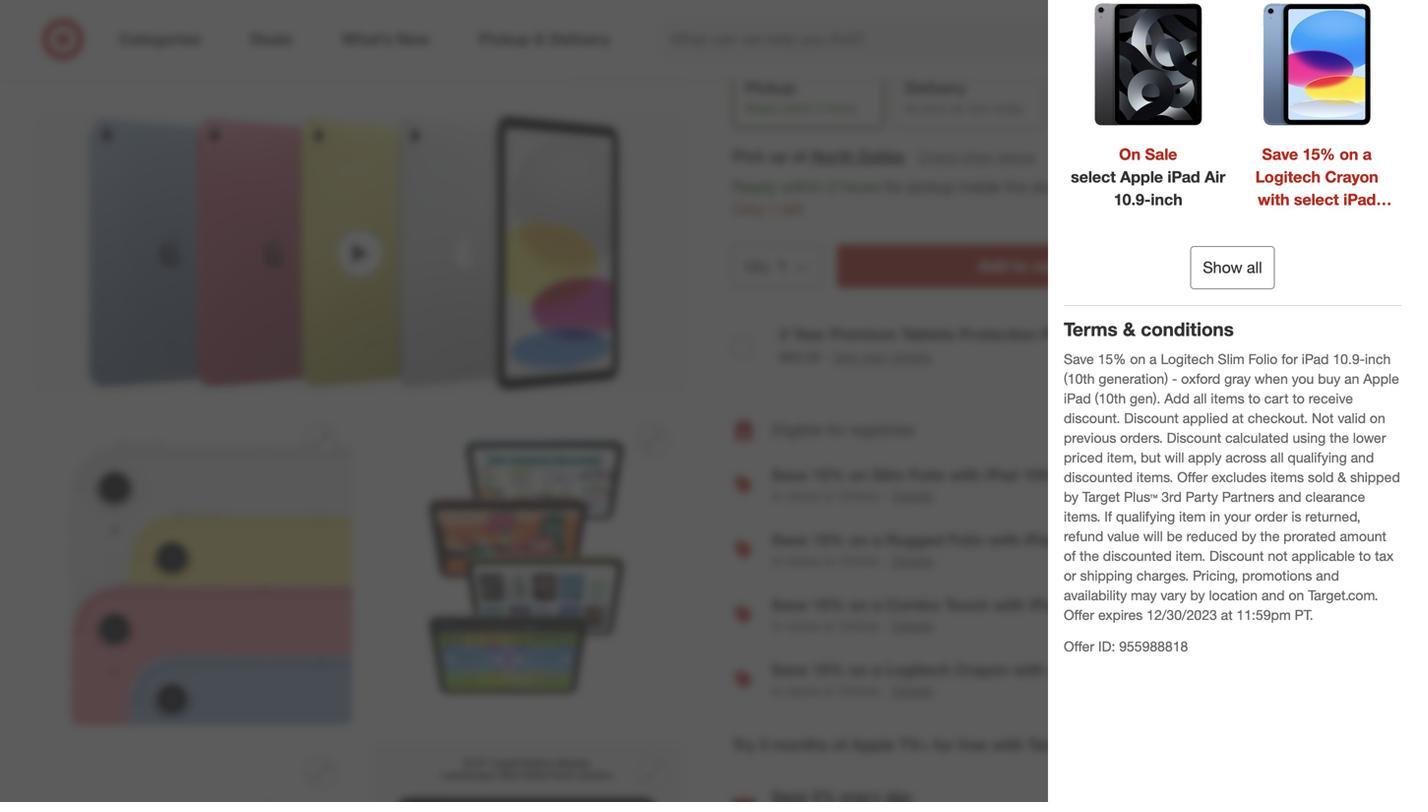 Task type: describe. For each thing, give the bounding box(es) containing it.
15% for save 15% on a combo touch with ipad 10th gen purchase in-store or online ∙ details
[[812, 596, 845, 615]]

logitech for save 15% on a logitech crayon with select ipad purchase
[[1256, 167, 1321, 187]]

store inside save 15% on slim folio with ipad 10th gen purchase in-store or online ∙ details
[[789, 488, 820, 505]]

eligible
[[772, 421, 823, 440]]

$499.99)
[[1120, 325, 1181, 344]]

target inside deals element
[[1029, 736, 1075, 755]]

expires
[[1099, 606, 1143, 624]]

by down your
[[1242, 528, 1257, 545]]

your
[[1225, 508, 1252, 525]]

tablets
[[902, 325, 955, 344]]

registries
[[850, 421, 915, 440]]

details inside save 15% on a rugged folio with ipad 10th gen purchase in-store or online ∙ details
[[892, 553, 934, 570]]

1 vertical spatial offer
[[1064, 606, 1095, 624]]

shipping get it by fri, dec 15
[[1066, 78, 1171, 116]]

north dallas button
[[812, 145, 905, 168]]

item.
[[1176, 547, 1206, 565]]

applicable
[[1292, 547, 1356, 565]]

3rd
[[1162, 488, 1182, 506]]

2 year premium tablets protection plan ($.01-$499.99) - allstate $69.00 · see plan details
[[780, 325, 1252, 366]]

pickup ready within 2 hours
[[745, 78, 856, 116]]

purchase for save 15% on a logitech crayon with select ipad purchase
[[1283, 212, 1353, 232]]

details button for rugged
[[891, 551, 935, 572]]

2 inside ready within 2 hours for pickup inside the store only 1 left
[[828, 177, 836, 197]]

10.9- inside on sale select apple ipad air 10.9-inch
[[1114, 190, 1151, 209]]

a for save 15% on a logitech slim folio for ipad 10.9-inch (10th generation) - oxford gray when you buy an apple ipad (10th gen). add all items to cart to receive discount. discount applied at checkout. not valid on previous orders. discount calculated using the lower priced item, but will apply across all qualifying and discounted items. offer excludes items sold & shipped by target plus™ 3rd party partners and clearance items. if qualifying item in your order is returned, refund value will be reduced by the prorated amount of the discounted item. discount not applicable to tax or shipping charges. pricing, promotions and availability may vary by location and on target.com. offer expires 12/30/2023 at 11:59pm pt.
[[1150, 351, 1158, 368]]

today
[[994, 101, 1024, 116]]

10th for folio
[[1062, 531, 1095, 550]]

the inside ready within 2 hours for pickup inside the store only 1 left
[[1006, 177, 1028, 197]]

11:59pm
[[1237, 606, 1292, 624]]

previous
[[1064, 429, 1117, 447]]

pt.
[[1295, 606, 1314, 624]]

15% for save 15% on a rugged folio with ipad 10th gen purchase in-store or online ∙ details
[[812, 531, 845, 550]]

on sale select apple ipad air 10.9-inch image
[[1070, 0, 1228, 143]]

details button for folio
[[891, 486, 935, 507]]

15% for save 15% on a logitech slim folio for ipad 10.9-inch (10th generation) - oxford gray when you buy an apple ipad (10th gen). add all items to cart to receive discount. discount applied at checkout. not valid on previous orders. discount calculated using the lower priced item, but will apply across all qualifying and discounted items. offer excludes items sold & shipped by target plus™ 3rd party partners and clearance items. if qualifying item in your order is returned, refund value will be reduced by the prorated amount of the discounted item. discount not applicable to tax or shipping charges. pricing, promotions and availability may vary by location and on target.com. offer expires 12/30/2023 at 11:59pm pt.
[[1098, 351, 1127, 368]]

conditions
[[1141, 318, 1235, 341]]

across
[[1226, 449, 1267, 466]]

955988818
[[1120, 638, 1189, 655]]

purchase inside save 15% on a rugged folio with ipad 10th gen purchase in-store or online ∙ details
[[1132, 531, 1201, 550]]

see plan details button
[[834, 348, 932, 367]]

12/30/2023
[[1147, 606, 1218, 624]]

apple inside save 15% on a logitech slim folio for ipad 10.9-inch (10th generation) - oxford gray when you buy an apple ipad (10th gen). add all items to cart to receive discount. discount applied at checkout. not valid on previous orders. discount calculated using the lower priced item, but will apply across all qualifying and discounted items. offer excludes items sold & shipped by target plus™ 3rd party partners and clearance items. if qualifying item in your order is returned, refund value will be reduced by the prorated amount of the discounted item. discount not applicable to tax or shipping charges. pricing, promotions and availability may vary by location and on target.com. offer expires 12/30/2023 at 11:59pm pt.
[[1364, 370, 1400, 387]]

oxford
[[1182, 370, 1221, 387]]

details inside save 15% on a combo touch with ipad 10th gen purchase in-store or online ∙ details
[[892, 617, 934, 635]]

soon
[[922, 101, 949, 116]]

crayon for save 15% on a logitech crayon with select ipad purchase in-store or online ∙ details
[[956, 661, 1009, 680]]

0 horizontal spatial &
[[1123, 318, 1136, 341]]

1 vertical spatial discounted
[[1104, 547, 1173, 565]]

offer id: 955988818
[[1064, 638, 1189, 655]]

folio inside save 15% on slim folio with ipad 10th gen purchase in-store or online ∙ details
[[910, 466, 946, 485]]

add item
[[1326, 423, 1374, 438]]

online inside save 15% on slim folio with ipad 10th gen purchase in-store or online ∙ details
[[840, 488, 879, 505]]

not
[[1312, 410, 1335, 427]]

may
[[1132, 587, 1157, 604]]

slim inside save 15% on a logitech slim folio for ipad 10.9-inch (10th generation) - oxford gray when you buy an apple ipad (10th gen). add all items to cart to receive discount. discount applied at checkout. not valid on previous orders. discount calculated using the lower priced item, but will apply across all qualifying and discounted items. offer excludes items sold & shipped by target plus™ 3rd party partners and clearance items. if qualifying item in your order is returned, refund value will be reduced by the prorated amount of the discounted item. discount not applicable to tax or shipping charges. pricing, promotions and availability may vary by location and on target.com. offer expires 12/30/2023 at 11:59pm pt.
[[1219, 351, 1245, 368]]

1 vertical spatial save 15% on a logitech crayon with select ipad purchase link
[[772, 661, 1206, 680]]

2 horizontal spatial all
[[1271, 449, 1285, 466]]

with for save 15% on a rugged folio with ipad 10th gen purchase in-store or online ∙ details
[[989, 531, 1021, 550]]

priced
[[1064, 449, 1104, 466]]

item inside save 15% on a logitech slim folio for ipad 10.9-inch (10th generation) - oxford gray when you buy an apple ipad (10th gen). add all items to cart to receive discount. discount applied at checkout. not valid on previous orders. discount calculated using the lower priced item, but will apply across all qualifying and discounted items. offer excludes items sold & shipped by target plus™ 3rd party partners and clearance items. if qualifying item in your order is returned, refund value will be reduced by the prorated amount of the discounted item. discount not applicable to tax or shipping charges. pricing, promotions and availability may vary by location and on target.com. offer expires 12/30/2023 at 11:59pm pt.
[[1180, 508, 1207, 525]]

tv+
[[900, 736, 929, 755]]

receive
[[1309, 390, 1354, 407]]

on sale select apple ipad air 10.9-inch
[[1071, 145, 1226, 209]]

10.9- inside save 15% on a logitech slim folio for ipad 10.9-inch (10th generation) - oxford gray when you buy an apple ipad (10th gen). add all items to cart to receive discount. discount applied at checkout. not valid on previous orders. discount calculated using the lower priced item, but will apply across all qualifying and discounted items. offer excludes items sold & shipped by target plus™ 3rd party partners and clearance items. if qualifying item in your order is returned, refund value will be reduced by the prorated amount of the discounted item. discount not applicable to tax or shipping charges. pricing, promotions and availability may vary by location and on target.com. offer expires 12/30/2023 at 11:59pm pt.
[[1334, 351, 1366, 368]]

by right vary
[[1191, 587, 1206, 604]]

gen for folio
[[1099, 531, 1127, 550]]

and down applicable
[[1317, 567, 1340, 584]]

as
[[906, 101, 919, 116]]

the down valid at the bottom right of the page
[[1330, 429, 1350, 447]]

checkout.
[[1248, 410, 1309, 427]]

logitech for save 15% on a logitech crayon with select ipad purchase in-store or online ∙ details
[[886, 661, 951, 680]]

the down refund
[[1080, 547, 1100, 565]]

ipad inside save 15% on a combo touch with ipad 10th gen purchase in-store or online ∙ details
[[1030, 596, 1063, 615]]

in
[[1210, 508, 1221, 525]]

for inside ready within 2 hours for pickup inside the store only 1 left
[[885, 177, 904, 197]]

with for save 15% on a logitech crayon with select ipad purchase in-store or online ∙ details
[[1014, 661, 1045, 680]]

1 horizontal spatial items
[[1271, 469, 1305, 486]]

partners
[[1223, 488, 1275, 506]]

save 15% on a rugged folio with ipad 10th gen purchase in-store or online ∙ details
[[772, 531, 1201, 570]]

ipad inside save 15% on a logitech crayon with select ipad purchase
[[1344, 190, 1377, 209]]

check other stores button
[[917, 146, 1037, 168]]

with right free
[[992, 736, 1024, 755]]

or inside save 15% on slim folio with ipad 10th gen purchase in-store or online ∙ details
[[824, 488, 836, 505]]

only
[[733, 200, 765, 219]]

0 horizontal spatial will
[[1144, 528, 1164, 545]]

logitech for save 15% on a logitech slim folio for ipad 10.9-inch (10th generation) - oxford gray when you buy an apple ipad (10th gen). add all items to cart to receive discount. discount applied at checkout. not valid on previous orders. discount calculated using the lower priced item, but will apply across all qualifying and discounted items. offer excludes items sold & shipped by target plus™ 3rd party partners and clearance items. if qualifying item in your order is returned, refund value will be reduced by the prorated amount of the discounted item. discount not applicable to tax or shipping charges. pricing, promotions and availability may vary by location and on target.com. offer expires 12/30/2023 at 11:59pm pt.
[[1161, 351, 1215, 368]]

promotions
[[1243, 567, 1313, 584]]

1
[[769, 200, 778, 219]]

hours inside the pickup ready within 2 hours
[[827, 101, 856, 116]]

3
[[759, 736, 768, 755]]

plus™
[[1125, 488, 1158, 506]]

or inside save 15% on a logitech crayon with select ipad purchase in-store or online ∙ details
[[824, 682, 836, 700]]

on for save 15% on a logitech crayon with select ipad purchase in-store or online ∙ details
[[849, 661, 868, 680]]

0 vertical spatial (10th
[[1064, 370, 1095, 387]]

purchase for save 15% on slim folio with ipad 10th gen purchase in-store or online ∙ details
[[1092, 466, 1162, 485]]

save for save 15% on slim folio with ipad 10th gen purchase in-store or online ∙ details
[[772, 466, 808, 485]]

excludes
[[1212, 469, 1267, 486]]

save 15% on a combo touch with ipad 10th gen purchase in-store or online ∙ details
[[772, 596, 1206, 635]]

1 vertical spatial all
[[1194, 390, 1208, 407]]

save 15% on a combo touch with ipad 10th gen purchase link
[[772, 596, 1206, 615]]

1 horizontal spatial qualifying
[[1288, 449, 1348, 466]]

all inside button
[[1248, 258, 1263, 277]]

deals element
[[733, 454, 1382, 777]]

shipped
[[1351, 469, 1401, 486]]

0 horizontal spatial items
[[1211, 390, 1245, 407]]

1 vertical spatial discount
[[1167, 429, 1222, 447]]

id:
[[1099, 638, 1116, 655]]

try 3 months of apple tv+ for free with target circle
[[733, 736, 1123, 755]]

but
[[1141, 449, 1162, 466]]

eligible for registries
[[772, 421, 915, 440]]

apple ipad 10.9-inch wi-fi (2022, 10th generation), 5 of 10 image
[[35, 742, 353, 803]]

store inside ready within 2 hours for pickup inside the store only 1 left
[[1032, 177, 1068, 197]]

ipad inside on sale select apple ipad air 10.9-inch
[[1168, 167, 1201, 187]]

add item button
[[1299, 415, 1382, 446]]

to left tax at right bottom
[[1360, 547, 1372, 565]]

folio inside save 15% on a logitech slim folio for ipad 10.9-inch (10th generation) - oxford gray when you buy an apple ipad (10th gen). add all items to cart to receive discount. discount applied at checkout. not valid on previous orders. discount calculated using the lower priced item, but will apply across all qualifying and discounted items. offer excludes items sold & shipped by target plus™ 3rd party partners and clearance items. if qualifying item in your order is returned, refund value will be reduced by the prorated amount of the discounted item. discount not applicable to tax or shipping charges. pricing, promotions and availability may vary by location and on target.com. offer expires 12/30/2023 at 11:59pm pt.
[[1249, 351, 1278, 368]]

What can we help you find? suggestions appear below search field
[[659, 18, 1149, 61]]

gen inside save 15% on slim folio with ipad 10th gen purchase in-store or online ∙ details
[[1060, 466, 1088, 485]]

item inside button
[[1351, 423, 1374, 438]]

if
[[1105, 508, 1113, 525]]

purchase inside save 15% on a combo touch with ipad 10th gen purchase in-store or online ∙ details
[[1137, 596, 1206, 615]]

0 vertical spatial will
[[1165, 449, 1185, 466]]

stores
[[998, 148, 1036, 166]]

generation)
[[1099, 370, 1169, 387]]

online inside save 15% on a combo touch with ipad 10th gen purchase in-store or online ∙ details
[[840, 617, 879, 635]]

combo
[[886, 596, 941, 615]]

shipping
[[1066, 78, 1131, 97]]

returned,
[[1306, 508, 1361, 525]]

plan
[[1042, 325, 1075, 344]]

lower
[[1354, 429, 1387, 447]]

north
[[812, 147, 855, 166]]

purchase for save 15% on a logitech crayon with select ipad purchase in-store or online ∙ details
[[1136, 661, 1206, 680]]

10th inside save 15% on slim folio with ipad 10th gen purchase in-store or online ∙ details
[[1023, 466, 1056, 485]]

orders.
[[1121, 429, 1164, 447]]

∙ inside save 15% on a logitech crayon with select ipad purchase in-store or online ∙ details
[[883, 682, 887, 700]]

target inside save 15% on a logitech slim folio for ipad 10.9-inch (10th generation) - oxford gray when you buy an apple ipad (10th gen). add all items to cart to receive discount. discount applied at checkout. not valid on previous orders. discount calculated using the lower priced item, but will apply across all qualifying and discounted items. offer excludes items sold & shipped by target plus™ 3rd party partners and clearance items. if qualifying item in your order is returned, refund value will be reduced by the prorated amount of the discounted item. discount not applicable to tax or shipping charges. pricing, promotions and availability may vary by location and on target.com. offer expires 12/30/2023 at 11:59pm pt.
[[1083, 488, 1121, 506]]

to down gray at the right top of page
[[1249, 390, 1261, 407]]

add inside save 15% on a logitech slim folio for ipad 10.9-inch (10th generation) - oxford gray when you buy an apple ipad (10th gen). add all items to cart to receive discount. discount applied at checkout. not valid on previous orders. discount calculated using the lower priced item, but will apply across all qualifying and discounted items. offer excludes items sold & shipped by target plus™ 3rd party partners and clearance items. if qualifying item in your order is returned, refund value will be reduced by the prorated amount of the discounted item. discount not applicable to tax or shipping charges. pricing, promotions and availability may vary by location and on target.com. offer expires 12/30/2023 at 11:59pm pt.
[[1165, 390, 1190, 407]]

15% for save 15% on slim folio with ipad 10th gen purchase in-store or online ∙ details
[[812, 466, 845, 485]]

see
[[834, 349, 858, 366]]

folio inside save 15% on a rugged folio with ipad 10th gen purchase in-store or online ∙ details
[[949, 531, 985, 550]]

gray
[[1225, 370, 1251, 387]]

save 15% on a rugged folio with ipad 10th gen purchase link
[[772, 531, 1201, 550]]

in- inside save 15% on a logitech crayon with select ipad purchase in-store or online ∙ details
[[772, 682, 789, 700]]

pick up at north dallas
[[733, 147, 905, 166]]

to inside button
[[1013, 256, 1028, 275]]

of inside save 15% on a logitech slim folio for ipad 10.9-inch (10th generation) - oxford gray when you buy an apple ipad (10th gen). add all items to cart to receive discount. discount applied at checkout. not valid on previous orders. discount calculated using the lower priced item, but will apply across all qualifying and discounted items. offer excludes items sold & shipped by target plus™ 3rd party partners and clearance items. if qualifying item in your order is returned, refund value will be reduced by the prorated amount of the discounted item. discount not applicable to tax or shipping charges. pricing, promotions and availability may vary by location and on target.com. offer expires 12/30/2023 at 11:59pm pt.
[[1064, 547, 1076, 565]]

shipping
[[1081, 567, 1133, 584]]

or inside save 15% on a logitech slim folio for ipad 10.9-inch (10th generation) - oxford gray when you buy an apple ipad (10th gen). add all items to cart to receive discount. discount applied at checkout. not valid on previous orders. discount calculated using the lower priced item, but will apply across all qualifying and discounted items. offer excludes items sold & shipped by target plus™ 3rd party partners and clearance items. if qualifying item in your order is returned, refund value will be reduced by the prorated amount of the discounted item. discount not applicable to tax or shipping charges. pricing, promotions and availability may vary by location and on target.com. offer expires 12/30/2023 at 11:59pm pt.
[[1064, 567, 1077, 584]]

premium
[[830, 325, 898, 344]]

is
[[1292, 508, 1302, 525]]

ready inside ready within 2 hours for pickup inside the store only 1 left
[[733, 177, 777, 197]]

∙ inside save 15% on a rugged folio with ipad 10th gen purchase in-store or online ∙ details
[[883, 553, 887, 570]]

details button for combo
[[891, 616, 935, 637]]

15% for save 15% on a logitech crayon with select ipad purchase
[[1303, 145, 1336, 164]]

an
[[1345, 370, 1360, 387]]

order
[[1256, 508, 1288, 525]]

15
[[1157, 101, 1171, 116]]

save for save 15% on a logitech crayon with select ipad purchase
[[1263, 145, 1299, 164]]

location
[[1210, 587, 1258, 604]]

add to cart button
[[837, 244, 1205, 288]]

apple inside deals element
[[853, 736, 896, 755]]

$69.00
[[780, 349, 821, 366]]

with for save 15% on a logitech crayon with select ipad purchase
[[1259, 190, 1290, 209]]

prorated
[[1284, 528, 1337, 545]]

and down lower
[[1352, 449, 1375, 466]]

save for save 15% on a logitech crayon with select ipad purchase in-store or online ∙ details
[[772, 661, 808, 680]]

sale
[[1146, 145, 1178, 164]]

within inside the pickup ready within 2 hours
[[782, 101, 813, 116]]

clearance
[[1306, 488, 1366, 506]]

slim inside save 15% on slim folio with ipad 10th gen purchase in-store or online ∙ details
[[873, 466, 905, 485]]

you
[[1293, 370, 1315, 387]]

allstate
[[1196, 325, 1252, 344]]

0 horizontal spatial qualifying
[[1117, 508, 1176, 525]]

tax
[[1376, 547, 1395, 565]]

on for save 15% on a logitech slim folio for ipad 10.9-inch (10th generation) - oxford gray when you buy an apple ipad (10th gen). add all items to cart to receive discount. discount applied at checkout. not valid on previous orders. discount calculated using the lower priced item, but will apply across all qualifying and discounted items. offer excludes items sold & shipped by target plus™ 3rd party partners and clearance items. if qualifying item in your order is returned, refund value will be reduced by the prorated amount of the discounted item. discount not applicable to tax or shipping charges. pricing, promotions and availability may vary by location and on target.com. offer expires 12/30/2023 at 11:59pm pt.
[[1131, 351, 1146, 368]]

1 vertical spatial (10th
[[1095, 390, 1127, 407]]



Task type: vqa. For each thing, say whether or not it's contained in the screenshot.
saving on the right of page
no



Task type: locate. For each thing, give the bounding box(es) containing it.
touch
[[945, 596, 990, 615]]

offer left 'id:'
[[1064, 638, 1095, 655]]

online inside save 15% on a logitech crayon with select ipad purchase in-store or online ∙ details
[[840, 682, 879, 700]]

apply
[[1189, 449, 1222, 466]]

gen).
[[1130, 390, 1161, 407]]

2 vertical spatial 10th
[[1067, 596, 1100, 615]]

a for save 15% on a logitech crayon with select ipad purchase in-store or online ∙ details
[[873, 661, 882, 680]]

1 horizontal spatial -
[[1185, 325, 1191, 344]]

details button down rugged
[[891, 551, 935, 572]]

ipad inside save 15% on slim folio with ipad 10th gen purchase in-store or online ∙ details
[[986, 466, 1019, 485]]

10th up the shipping
[[1062, 531, 1095, 550]]

0 vertical spatial within
[[782, 101, 813, 116]]

a for save 15% on a logitech crayon with select ipad purchase
[[1364, 145, 1373, 164]]

with inside save 15% on a logitech crayon with select ipad purchase
[[1259, 190, 1290, 209]]

0 vertical spatial inch
[[1151, 190, 1183, 209]]

fri,
[[1114, 101, 1130, 116]]

free
[[959, 736, 988, 755]]

1 details from the top
[[892, 488, 934, 505]]

by right it
[[1098, 101, 1111, 116]]

on inside save 15% on a logitech crayon with select ipad purchase
[[1340, 145, 1359, 164]]

0 vertical spatial add
[[979, 256, 1009, 275]]

delivery
[[906, 78, 966, 97]]

a left combo
[[873, 596, 882, 615]]

a inside save 15% on a rugged folio with ipad 10th gen purchase in-store or online ∙ details
[[873, 531, 882, 550]]

3 details button from the top
[[891, 616, 935, 637]]

∙ up try 3 months of apple tv+ for free with target circle
[[883, 682, 887, 700]]

0 vertical spatial select
[[1071, 167, 1116, 187]]

and
[[1352, 449, 1375, 466], [1279, 488, 1302, 506], [1317, 567, 1340, 584], [1262, 587, 1286, 604]]

folio
[[1249, 351, 1278, 368], [910, 466, 946, 485], [949, 531, 985, 550]]

0 vertical spatial 2
[[817, 101, 823, 116]]

hours inside ready within 2 hours for pickup inside the store only 1 left
[[841, 177, 880, 197]]

15% inside save 15% on a logitech crayon with select ipad purchase
[[1303, 145, 1336, 164]]

apple ipad 10.9-inch wi-fi (2022, 10th generation), 6 of 10 image
[[368, 742, 685, 803]]

10.9-
[[1114, 190, 1151, 209], [1334, 351, 1366, 368]]

ipad inside save 15% on a logitech crayon with select ipad purchase in-store or online ∙ details
[[1099, 661, 1132, 680]]

discounted down value
[[1104, 547, 1173, 565]]

apple right an
[[1364, 370, 1400, 387]]

0 vertical spatial qualifying
[[1288, 449, 1348, 466]]

10.9- down on
[[1114, 190, 1151, 209]]

1 details button from the top
[[891, 486, 935, 507]]

on inside save 15% on slim folio with ipad 10th gen purchase in-store or online ∙ details
[[849, 466, 868, 485]]

15% down save 15% on a logitech crayon with select ipad purchase image
[[1303, 145, 1336, 164]]

for right eligible
[[827, 421, 846, 440]]

0 horizontal spatial of
[[833, 736, 848, 755]]

a inside save 15% on a combo touch with ipad 10th gen purchase in-store or online ∙ details
[[873, 596, 882, 615]]

of down refund
[[1064, 547, 1076, 565]]

store inside save 15% on a combo touch with ipad 10th gen purchase in-store or online ∙ details
[[789, 617, 820, 635]]

0 vertical spatial folio
[[1249, 351, 1278, 368]]

all right the show
[[1248, 258, 1263, 277]]

in- inside save 15% on slim folio with ipad 10th gen purchase in-store or online ∙ details
[[772, 488, 789, 505]]

3 ∙ from the top
[[883, 617, 887, 635]]

15% inside save 15% on a combo touch with ipad 10th gen purchase in-store or online ∙ details
[[812, 596, 845, 615]]

hours
[[827, 101, 856, 116], [841, 177, 880, 197]]

with inside save 15% on a rugged folio with ipad 10th gen purchase in-store or online ∙ details
[[989, 531, 1021, 550]]

months
[[773, 736, 829, 755]]

10th inside save 15% on a combo touch with ipad 10th gen purchase in-store or online ∙ details
[[1067, 596, 1100, 615]]

None checkbox
[[733, 337, 752, 357]]

1 vertical spatial add
[[1165, 390, 1190, 407]]

logitech down combo
[[886, 661, 951, 680]]

0 vertical spatial gen
[[1060, 466, 1088, 485]]

ready down pickup
[[745, 101, 779, 116]]

the down order
[[1261, 528, 1280, 545]]

inside
[[960, 177, 1001, 197]]

0 vertical spatial of
[[1064, 547, 1076, 565]]

gen inside save 15% on a rugged folio with ipad 10th gen purchase in-store or online ∙ details
[[1099, 531, 1127, 550]]

10th for touch
[[1067, 596, 1100, 615]]

online
[[840, 488, 879, 505], [840, 553, 879, 570], [840, 617, 879, 635], [840, 682, 879, 700]]

2 ∙ from the top
[[883, 553, 887, 570]]

1 vertical spatial logitech
[[1161, 351, 1215, 368]]

using
[[1293, 429, 1327, 447]]

0 vertical spatial discount
[[1125, 410, 1179, 427]]

offer
[[1178, 469, 1208, 486], [1064, 606, 1095, 624], [1064, 638, 1095, 655]]

ipad
[[1168, 167, 1201, 187], [1344, 190, 1377, 209], [1303, 351, 1330, 368], [1064, 390, 1092, 407], [986, 466, 1019, 485], [1025, 531, 1058, 550], [1030, 596, 1063, 615], [1099, 661, 1132, 680]]

on for save 15% on a rugged folio with ipad 10th gen purchase in-store or online ∙ details
[[849, 531, 868, 550]]

item down party at bottom
[[1180, 508, 1207, 525]]

save inside save 15% on slim folio with ipad 10th gen purchase in-store or online ∙ details
[[772, 466, 808, 485]]

1 horizontal spatial save 15% on a logitech crayon with select ipad purchase link
[[1239, 0, 1397, 232]]

and up is
[[1279, 488, 1302, 506]]

1pm
[[967, 101, 991, 116]]

air
[[1205, 167, 1226, 187]]

1 vertical spatial slim
[[873, 466, 905, 485]]

on
[[1120, 145, 1141, 164]]

details down rugged
[[892, 553, 934, 570]]

4 ∙ from the top
[[883, 682, 887, 700]]

3 online from the top
[[840, 617, 879, 635]]

1 horizontal spatial crayon
[[1326, 167, 1379, 187]]

2 vertical spatial offer
[[1064, 638, 1095, 655]]

save 15% on a logitech crayon with select ipad purchase
[[1256, 145, 1379, 232]]

0 vertical spatial 10th
[[1023, 466, 1056, 485]]

1 vertical spatial of
[[833, 736, 848, 755]]

with for save 15% on a combo touch with ipad 10th gen purchase in-store or online ∙ details
[[994, 596, 1026, 615]]

search
[[1135, 32, 1183, 51]]

target up if
[[1083, 488, 1121, 506]]

∙ up rugged
[[883, 488, 887, 505]]

discounted down priced
[[1064, 469, 1133, 486]]

save inside save 15% on a rugged folio with ipad 10th gen purchase in-store or online ∙ details
[[772, 531, 808, 550]]

within up left
[[782, 177, 823, 197]]

slim down registries
[[873, 466, 905, 485]]

at right up
[[793, 147, 807, 166]]

search button
[[1135, 18, 1183, 65]]

1 in- from the top
[[772, 488, 789, 505]]

1 vertical spatial gen
[[1099, 531, 1127, 550]]

for down dallas
[[885, 177, 904, 197]]

15% down eligible for registries at bottom right
[[812, 466, 845, 485]]

with right 'touch'
[[994, 596, 1026, 615]]

apple
[[1121, 167, 1164, 187], [1364, 370, 1400, 387], [853, 736, 896, 755]]

as
[[952, 101, 964, 116]]

2 vertical spatial select
[[1050, 661, 1095, 680]]

up
[[769, 147, 788, 166]]

items down gray at the right top of page
[[1211, 390, 1245, 407]]

purchase inside save 15% on a logitech crayon with select ipad purchase in-store or online ∙ details
[[1136, 661, 1206, 680]]

1 within from the top
[[782, 101, 813, 116]]

1 horizontal spatial item
[[1351, 423, 1374, 438]]

1 horizontal spatial apple
[[1121, 167, 1164, 187]]

pickup
[[745, 78, 797, 97]]

15% inside save 15% on slim folio with ipad 10th gen purchase in-store or online ∙ details
[[812, 466, 845, 485]]

0 horizontal spatial -
[[1173, 370, 1178, 387]]

qualifying up sold
[[1288, 449, 1348, 466]]

save 15% on slim folio with ipad 10th gen purchase in-store or online ∙ details
[[772, 466, 1162, 505]]

gen for touch
[[1104, 596, 1132, 615]]

save 15% on a logitech crayon with select ipad purchase image
[[1239, 0, 1397, 143]]

2 details button from the top
[[891, 551, 935, 572]]

- inside 2 year premium tablets protection plan ($.01-$499.99) - allstate $69.00 · see plan details
[[1185, 325, 1191, 344]]

0 vertical spatial logitech
[[1256, 167, 1321, 187]]

∙ down rugged
[[883, 553, 887, 570]]

logitech up 'oxford'
[[1161, 351, 1215, 368]]

1 horizontal spatial folio
[[949, 531, 985, 550]]

within down pickup
[[782, 101, 813, 116]]

select for save 15% on a logitech crayon with select ipad purchase
[[1295, 190, 1340, 209]]

protection
[[959, 325, 1038, 344]]

a inside save 15% on a logitech slim folio for ipad 10.9-inch (10th generation) - oxford gray when you buy an apple ipad (10th gen). add all items to cart to receive discount. discount applied at checkout. not valid on previous orders. discount calculated using the lower priced item, but will apply across all qualifying and discounted items. offer excludes items sold & shipped by target plus™ 3rd party partners and clearance items. if qualifying item in your order is returned, refund value will be reduced by the prorated amount of the discounted item. discount not applicable to tax or shipping charges. pricing, promotions and availability may vary by location and on target.com. offer expires 12/30/2023 at 11:59pm pt.
[[1150, 351, 1158, 368]]

with down save 15% on a combo touch with ipad 10th gen purchase in-store or online ∙ details
[[1014, 661, 1045, 680]]

buy
[[1319, 370, 1341, 387]]

ready
[[745, 101, 779, 116], [733, 177, 777, 197]]

in- inside save 15% on a rugged folio with ipad 10th gen purchase in-store or online ∙ details
[[772, 553, 789, 570]]

1 ∙ from the top
[[883, 488, 887, 505]]

details button down combo
[[891, 616, 935, 637]]

at down location
[[1222, 606, 1233, 624]]

a for save 15% on a combo touch with ipad 10th gen purchase in-store or online ∙ details
[[873, 596, 882, 615]]

party
[[1186, 488, 1219, 506]]

details button
[[891, 486, 935, 507], [891, 551, 935, 572], [891, 616, 935, 637], [891, 681, 935, 702]]

∙ inside save 15% on slim folio with ipad 10th gen purchase in-store or online ∙ details
[[883, 488, 887, 505]]

1 horizontal spatial of
[[1064, 547, 1076, 565]]

2 vertical spatial folio
[[949, 531, 985, 550]]

1 online from the top
[[840, 488, 879, 505]]

terms & conditions
[[1064, 318, 1235, 341]]

items. down the but
[[1137, 469, 1174, 486]]

ready inside the pickup ready within 2 hours
[[745, 101, 779, 116]]

rugged
[[886, 531, 944, 550]]

will left be
[[1144, 528, 1164, 545]]

1 vertical spatial target
[[1029, 736, 1075, 755]]

0 horizontal spatial all
[[1194, 390, 1208, 407]]

1 vertical spatial 10.9-
[[1334, 351, 1366, 368]]

·
[[825, 347, 829, 366]]

0 vertical spatial apple
[[1121, 167, 1164, 187]]

discount up pricing,
[[1210, 547, 1265, 565]]

1 horizontal spatial &
[[1338, 469, 1347, 486]]

0 vertical spatial slim
[[1219, 351, 1245, 368]]

save for save 15% on a combo touch with ipad 10th gen purchase in-store or online ∙ details
[[772, 596, 808, 615]]

offer down availability
[[1064, 606, 1095, 624]]

show
[[1204, 258, 1243, 277]]

for up you at the right
[[1282, 351, 1299, 368]]

details inside save 15% on a logitech crayon with select ipad purchase in-store or online ∙ details
[[892, 682, 934, 700]]

items
[[1211, 390, 1245, 407], [1271, 469, 1305, 486]]

2 horizontal spatial apple
[[1364, 370, 1400, 387]]

0 vertical spatial target
[[1083, 488, 1121, 506]]

2 online from the top
[[840, 553, 879, 570]]

purchase inside save 15% on a logitech crayon with select ipad purchase
[[1283, 212, 1353, 232]]

1 horizontal spatial items.
[[1137, 469, 1174, 486]]

add for add to cart
[[979, 256, 1009, 275]]

store inside save 15% on a rugged folio with ipad 10th gen purchase in-store or online ∙ details
[[789, 553, 820, 570]]

1 horizontal spatial all
[[1248, 258, 1263, 277]]

0 horizontal spatial logitech
[[886, 661, 951, 680]]

plan
[[862, 349, 888, 366]]

of right months
[[833, 736, 848, 755]]

with up the show all at right
[[1259, 190, 1290, 209]]

1 vertical spatial item
[[1180, 508, 1207, 525]]

items. up refund
[[1064, 508, 1101, 525]]

folio up when
[[1249, 351, 1278, 368]]

for right tv+
[[934, 736, 954, 755]]

qualifying down plus™
[[1117, 508, 1176, 525]]

0 horizontal spatial folio
[[910, 466, 946, 485]]

apple left tv+
[[853, 736, 896, 755]]

at up calculated
[[1233, 410, 1245, 427]]

1 horizontal spatial cart
[[1265, 390, 1289, 407]]

15% for save 15% on a logitech crayon with select ipad purchase in-store or online ∙ details
[[812, 661, 845, 680]]

0 vertical spatial offer
[[1178, 469, 1208, 486]]

add
[[979, 256, 1009, 275], [1165, 390, 1190, 407], [1326, 423, 1347, 438]]

other
[[962, 148, 994, 166]]

offer up party at bottom
[[1178, 469, 1208, 486]]

inch up valid at the bottom right of the page
[[1366, 351, 1392, 368]]

2 vertical spatial discount
[[1210, 547, 1265, 565]]

details down combo
[[892, 617, 934, 635]]

gen down previous
[[1060, 466, 1088, 485]]

0 vertical spatial hours
[[827, 101, 856, 116]]

1 horizontal spatial target
[[1083, 488, 1121, 506]]

on for save 15% on a logitech crayon with select ipad purchase
[[1340, 145, 1359, 164]]

qualifying
[[1288, 449, 1348, 466], [1117, 508, 1176, 525]]

by inside "shipping get it by fri, dec 15"
[[1098, 101, 1111, 116]]

on for save 15% on a combo touch with ipad 10th gen purchase in-store or online ∙ details
[[849, 596, 868, 615]]

details up tv+
[[892, 682, 934, 700]]

crayon inside save 15% on a logitech crayon with select ipad purchase in-store or online ∙ details
[[956, 661, 1009, 680]]

10th inside save 15% on a rugged folio with ipad 10th gen purchase in-store or online ∙ details
[[1062, 531, 1095, 550]]

($.01-
[[1079, 325, 1120, 344]]

& inside save 15% on a logitech slim folio for ipad 10.9-inch (10th generation) - oxford gray when you buy an apple ipad (10th gen). add all items to cart to receive discount. discount applied at checkout. not valid on previous orders. discount calculated using the lower priced item, but will apply across all qualifying and discounted items. offer excludes items sold & shipped by target plus™ 3rd party partners and clearance items. if qualifying item in your order is returned, refund value will be reduced by the prorated amount of the discounted item. discount not applicable to tax or shipping charges. pricing, promotions and availability may vary by location and on target.com. offer expires 12/30/2023 at 11:59pm pt.
[[1338, 469, 1347, 486]]

1 vertical spatial -
[[1173, 370, 1178, 387]]

valid
[[1339, 410, 1367, 427]]

or
[[824, 488, 836, 505], [824, 553, 836, 570], [1064, 567, 1077, 584], [824, 617, 836, 635], [824, 682, 836, 700]]

cart inside button
[[1033, 256, 1063, 275]]

4 details from the top
[[892, 682, 934, 700]]

discount down gen).
[[1125, 410, 1179, 427]]

to down you at the right
[[1293, 390, 1305, 407]]

0 vertical spatial at
[[793, 147, 807, 166]]

save inside save 15% on a logitech crayon with select ipad purchase in-store or online ∙ details
[[772, 661, 808, 680]]

2 left year
[[780, 325, 789, 344]]

a for save 15% on a rugged folio with ipad 10th gen purchase in-store or online ∙ details
[[873, 531, 882, 550]]

1 horizontal spatial add
[[1165, 390, 1190, 407]]

reduced
[[1187, 528, 1238, 545]]

gen down the shipping
[[1104, 596, 1132, 615]]

all down 'oxford'
[[1194, 390, 1208, 407]]

dallas
[[859, 147, 905, 166]]

to
[[1013, 256, 1028, 275], [1249, 390, 1261, 407], [1293, 390, 1305, 407], [1360, 547, 1372, 565]]

1 horizontal spatial inch
[[1366, 351, 1392, 368]]

15% left rugged
[[812, 531, 845, 550]]

∙ down combo
[[883, 617, 887, 635]]

refund
[[1064, 528, 1104, 545]]

1 vertical spatial 2
[[828, 177, 836, 197]]

a up try 3 months of apple tv+ for free with target circle
[[873, 661, 882, 680]]

add for add item
[[1326, 423, 1347, 438]]

inch inside save 15% on a logitech slim folio for ipad 10.9-inch (10th generation) - oxford gray when you buy an apple ipad (10th gen). add all items to cart to receive discount. discount applied at checkout. not valid on previous orders. discount calculated using the lower priced item, but will apply across all qualifying and discounted items. offer excludes items sold & shipped by target plus™ 3rd party partners and clearance items. if qualifying item in your order is returned, refund value will be reduced by the prorated amount of the discounted item. discount not applicable to tax or shipping charges. pricing, promotions and availability may vary by location and on target.com. offer expires 12/30/2023 at 11:59pm pt.
[[1366, 351, 1392, 368]]

0 vertical spatial 10.9-
[[1114, 190, 1151, 209]]

0 vertical spatial &
[[1123, 318, 1136, 341]]

details button up rugged
[[891, 486, 935, 507]]

select inside on sale select apple ipad air 10.9-inch
[[1071, 167, 1116, 187]]

gen inside save 15% on a combo touch with ipad 10th gen purchase in-store or online ∙ details
[[1104, 596, 1132, 615]]

1 vertical spatial ready
[[733, 177, 777, 197]]

0 vertical spatial item
[[1351, 423, 1374, 438]]

0 horizontal spatial item
[[1180, 508, 1207, 525]]

0 horizontal spatial target
[[1029, 736, 1075, 755]]

0 vertical spatial items
[[1211, 390, 1245, 407]]

save
[[1263, 145, 1299, 164], [1064, 351, 1095, 368], [772, 466, 808, 485], [772, 531, 808, 550], [772, 596, 808, 615], [772, 661, 808, 680]]

2 details from the top
[[892, 553, 934, 570]]

0 vertical spatial cart
[[1033, 256, 1063, 275]]

by down priced
[[1064, 488, 1079, 506]]

select inside save 15% on a logitech crayon with select ipad purchase in-store or online ∙ details
[[1050, 661, 1095, 680]]

slim
[[1219, 351, 1245, 368], [873, 466, 905, 485]]

1 vertical spatial 10th
[[1062, 531, 1095, 550]]

hours up north on the top right of the page
[[827, 101, 856, 116]]

2 horizontal spatial logitech
[[1256, 167, 1321, 187]]

save inside save 15% on a logitech slim folio for ipad 10.9-inch (10th generation) - oxford gray when you buy an apple ipad (10th gen). add all items to cart to receive discount. discount applied at checkout. not valid on previous orders. discount calculated using the lower priced item, but will apply across all qualifying and discounted items. offer excludes items sold & shipped by target plus™ 3rd party partners and clearance items. if qualifying item in your order is returned, refund value will be reduced by the prorated amount of the discounted item. discount not applicable to tax or shipping charges. pricing, promotions and availability may vary by location and on target.com. offer expires 12/30/2023 at 11:59pm pt.
[[1064, 351, 1095, 368]]

a down $499.99)
[[1150, 351, 1158, 368]]

crayon inside save 15% on a logitech crayon with select ipad purchase
[[1326, 167, 1379, 187]]

select for save 15% on a logitech crayon with select ipad purchase in-store or online ∙ details
[[1050, 661, 1095, 680]]

4 details button from the top
[[891, 681, 935, 702]]

charges.
[[1137, 567, 1190, 584]]

4 online from the top
[[840, 682, 879, 700]]

0 vertical spatial -
[[1185, 325, 1191, 344]]

1 vertical spatial select
[[1295, 190, 1340, 209]]

2 vertical spatial logitech
[[886, 661, 951, 680]]

in- inside save 15% on a combo touch with ipad 10th gen purchase in-store or online ∙ details
[[772, 617, 789, 635]]

online inside save 15% on a rugged folio with ipad 10th gen purchase in-store or online ∙ details
[[840, 553, 879, 570]]

apple ipad 10.9-inch wi-fi (2022, 10th generation), 4 of 10 image
[[368, 409, 685, 726]]

0 horizontal spatial save 15% on a logitech crayon with select ipad purchase link
[[772, 661, 1206, 680]]

for inside save 15% on a logitech slim folio for ipad 10.9-inch (10th generation) - oxford gray when you buy an apple ipad (10th gen). add all items to cart to receive discount. discount applied at checkout. not valid on previous orders. discount calculated using the lower priced item, but will apply across all qualifying and discounted items. offer excludes items sold & shipped by target plus™ 3rd party partners and clearance items. if qualifying item in your order is returned, refund value will be reduced by the prorated amount of the discounted item. discount not applicable to tax or shipping charges. pricing, promotions and availability may vary by location and on target.com. offer expires 12/30/2023 at 11:59pm pt.
[[1282, 351, 1299, 368]]

1 vertical spatial at
[[1233, 410, 1245, 427]]

check
[[918, 148, 958, 166]]

apple down on
[[1121, 167, 1164, 187]]

2 vertical spatial add
[[1326, 423, 1347, 438]]

inch down sale
[[1151, 190, 1183, 209]]

on inside save 15% on a logitech crayon with select ipad purchase in-store or online ∙ details
[[849, 661, 868, 680]]

with up save 15% on a combo touch with ipad 10th gen purchase link
[[989, 531, 1021, 550]]

2 within from the top
[[782, 177, 823, 197]]

store inside save 15% on a logitech crayon with select ipad purchase in-store or online ∙ details
[[789, 682, 820, 700]]

be
[[1167, 528, 1183, 545]]

and down the promotions at the right of page
[[1262, 587, 1286, 604]]

with inside save 15% on slim folio with ipad 10th gen purchase in-store or online ∙ details
[[950, 466, 982, 485]]

on inside save 15% on a rugged folio with ipad 10th gen purchase in-store or online ∙ details
[[849, 531, 868, 550]]

ipad inside save 15% on a rugged folio with ipad 10th gen purchase in-store or online ∙ details
[[1025, 531, 1058, 550]]

3 in- from the top
[[772, 617, 789, 635]]

save inside save 15% on a combo touch with ipad 10th gen purchase in-store or online ∙ details
[[772, 596, 808, 615]]

discounted
[[1064, 469, 1133, 486], [1104, 547, 1173, 565]]

∙ inside save 15% on a combo touch with ipad 10th gen purchase in-store or online ∙ details
[[883, 617, 887, 635]]

inch inside on sale select apple ipad air 10.9-inch
[[1151, 190, 1183, 209]]

1 horizontal spatial will
[[1165, 449, 1185, 466]]

on for save 15% on slim folio with ipad 10th gen purchase in-store or online ∙ details
[[849, 466, 868, 485]]

apple ipad 10.9-inch wi-fi (2022, 10th generation), 3 of 10 image
[[35, 409, 353, 726]]

check other stores
[[918, 148, 1036, 166]]

a left rugged
[[873, 531, 882, 550]]

details inside save 15% on slim folio with ipad 10th gen purchase in-store or online ∙ details
[[892, 488, 934, 505]]

or inside save 15% on a combo touch with ipad 10th gen purchase in-store or online ∙ details
[[824, 617, 836, 635]]

1 vertical spatial items
[[1271, 469, 1305, 486]]

the down stores
[[1006, 177, 1028, 197]]

2 horizontal spatial add
[[1326, 423, 1347, 438]]

logitech right air
[[1256, 167, 1321, 187]]

a inside save 15% on a logitech crayon with select ipad purchase
[[1364, 145, 1373, 164]]

details button up tv+
[[891, 681, 935, 702]]

a inside save 15% on a logitech crayon with select ipad purchase in-store or online ∙ details
[[873, 661, 882, 680]]

not
[[1269, 547, 1289, 565]]

& right ($.01-
[[1123, 318, 1136, 341]]

1 vertical spatial within
[[782, 177, 823, 197]]

2 inside the pickup ready within 2 hours
[[817, 101, 823, 116]]

apple inside on sale select apple ipad air 10.9-inch
[[1121, 167, 1164, 187]]

0 horizontal spatial slim
[[873, 466, 905, 485]]

save for save 15% on a logitech slim folio for ipad 10.9-inch (10th generation) - oxford gray when you buy an apple ipad (10th gen). add all items to cart to receive discount. discount applied at checkout. not valid on previous orders. discount calculated using the lower priced item, but will apply across all qualifying and discounted items. offer excludes items sold & shipped by target plus™ 3rd party partners and clearance items. if qualifying item in your order is returned, refund value will be reduced by the prorated amount of the discounted item. discount not applicable to tax or shipping charges. pricing, promotions and availability may vary by location and on target.com. offer expires 12/30/2023 at 11:59pm pt.
[[1064, 351, 1095, 368]]

ready up only
[[733, 177, 777, 197]]

the
[[1006, 177, 1028, 197], [1330, 429, 1350, 447], [1261, 528, 1280, 545], [1080, 547, 1100, 565]]

item right the not at the bottom right
[[1351, 423, 1374, 438]]

4 in- from the top
[[772, 682, 789, 700]]

2 in- from the top
[[772, 553, 789, 570]]

details button for logitech
[[891, 681, 935, 702]]

logitech inside save 15% on a logitech crayon with select ipad purchase in-store or online ∙ details
[[886, 661, 951, 680]]

2 vertical spatial 2
[[780, 325, 789, 344]]

save inside save 15% on a logitech crayon with select ipad purchase
[[1263, 145, 1299, 164]]

0 vertical spatial ready
[[745, 101, 779, 116]]

for inside deals element
[[934, 736, 954, 755]]

purchase inside save 15% on slim folio with ipad 10th gen purchase in-store or online ∙ details
[[1092, 466, 1162, 485]]

0 vertical spatial discounted
[[1064, 469, 1133, 486]]

2 up pick up at north dallas in the top right of the page
[[817, 101, 823, 116]]

or inside save 15% on a rugged folio with ipad 10th gen purchase in-store or online ∙ details
[[824, 553, 836, 570]]

logitech inside save 15% on a logitech crayon with select ipad purchase
[[1256, 167, 1321, 187]]

add to cart
[[979, 256, 1063, 275]]

discount up apply
[[1167, 429, 1222, 447]]

details up rugged
[[892, 488, 934, 505]]

2 inside 2 year premium tablets protection plan ($.01-$499.99) - allstate $69.00 · see plan details
[[780, 325, 789, 344]]

15% left combo
[[812, 596, 845, 615]]

applied
[[1183, 410, 1229, 427]]

0 horizontal spatial items.
[[1064, 508, 1101, 525]]

save for save 15% on a rugged folio with ipad 10th gen purchase in-store or online ∙ details
[[772, 531, 808, 550]]

0 horizontal spatial add
[[979, 256, 1009, 275]]

with
[[1259, 190, 1290, 209], [950, 466, 982, 485], [989, 531, 1021, 550], [994, 596, 1026, 615], [1014, 661, 1045, 680], [992, 736, 1024, 755]]

- inside save 15% on a logitech slim folio for ipad 10.9-inch (10th generation) - oxford gray when you buy an apple ipad (10th gen). add all items to cart to receive discount. discount applied at checkout. not valid on previous orders. discount calculated using the lower priced item, but will apply across all qualifying and discounted items. offer excludes items sold & shipped by target plus™ 3rd party partners and clearance items. if qualifying item in your order is returned, refund value will be reduced by the prorated amount of the discounted item. discount not applicable to tax or shipping charges. pricing, promotions and availability may vary by location and on target.com. offer expires 12/30/2023 at 11:59pm pt.
[[1173, 370, 1178, 387]]

15% inside save 15% on a logitech crayon with select ipad purchase in-store or online ∙ details
[[812, 661, 845, 680]]

10.9- up an
[[1334, 351, 1366, 368]]

select inside save 15% on a logitech crayon with select ipad purchase
[[1295, 190, 1340, 209]]

1 vertical spatial crayon
[[956, 661, 1009, 680]]

folio down registries
[[910, 466, 946, 485]]

at
[[793, 147, 807, 166], [1233, 410, 1245, 427], [1222, 606, 1233, 624]]

crayon
[[1326, 167, 1379, 187], [956, 661, 1009, 680]]

- left 'oxford'
[[1173, 370, 1178, 387]]

amount
[[1341, 528, 1387, 545]]

apple ipad 10.9-inch wi-fi (2022, 10th generation), 1 of 10 image
[[35, 0, 685, 98]]

3 details from the top
[[892, 617, 934, 635]]

2 vertical spatial gen
[[1104, 596, 1132, 615]]

2 down north on the top right of the page
[[828, 177, 836, 197]]

crayon for save 15% on a logitech crayon with select ipad purchase
[[1326, 167, 1379, 187]]

0 vertical spatial items.
[[1137, 469, 1174, 486]]

0 horizontal spatial cart
[[1033, 256, 1063, 275]]

apple ipad 10.9-inch wi-fi (2022, 10th generation), 2 of 10, play video image
[[35, 114, 685, 393]]

10th left priced
[[1023, 466, 1056, 485]]

∙
[[883, 488, 887, 505], [883, 553, 887, 570], [883, 617, 887, 635], [883, 682, 887, 700]]

all down calculated
[[1271, 449, 1285, 466]]

with up save 15% on a rugged folio with ipad 10th gen purchase link
[[950, 466, 982, 485]]

0 vertical spatial crayon
[[1326, 167, 1379, 187]]

save 15% on a logitech crayon with select ipad purchase in-store or online ∙ details
[[772, 661, 1206, 700]]

2 horizontal spatial 2
[[828, 177, 836, 197]]

a down save 15% on a logitech crayon with select ipad purchase image
[[1364, 145, 1373, 164]]

vary
[[1161, 587, 1187, 604]]

2 horizontal spatial folio
[[1249, 351, 1278, 368]]

- left allstate
[[1185, 325, 1191, 344]]

2 vertical spatial all
[[1271, 449, 1285, 466]]

of inside deals element
[[833, 736, 848, 755]]

target left circle
[[1029, 736, 1075, 755]]

get
[[1066, 101, 1085, 116]]

within inside ready within 2 hours for pickup inside the store only 1 left
[[782, 177, 823, 197]]

1 horizontal spatial slim
[[1219, 351, 1245, 368]]

2 vertical spatial at
[[1222, 606, 1233, 624]]

1 vertical spatial items.
[[1064, 508, 1101, 525]]

item,
[[1108, 449, 1138, 466]]

cart inside save 15% on a logitech slim folio for ipad 10.9-inch (10th generation) - oxford gray when you buy an apple ipad (10th gen). add all items to cart to receive discount. discount applied at checkout. not valid on previous orders. discount calculated using the lower priced item, but will apply across all qualifying and discounted items. offer excludes items sold & shipped by target plus™ 3rd party partners and clearance items. if qualifying item in your order is returned, refund value will be reduced by the prorated amount of the discounted item. discount not applicable to tax or shipping charges. pricing, promotions and availability may vary by location and on target.com. offer expires 12/30/2023 at 11:59pm pt.
[[1265, 390, 1289, 407]]

calculated
[[1226, 429, 1289, 447]]

1 vertical spatial &
[[1338, 469, 1347, 486]]

cart up plan
[[1033, 256, 1063, 275]]

logitech inside save 15% on a logitech slim folio for ipad 10.9-inch (10th generation) - oxford gray when you buy an apple ipad (10th gen). add all items to cart to receive discount. discount applied at checkout. not valid on previous orders. discount calculated using the lower priced item, but will apply across all qualifying and discounted items. offer excludes items sold & shipped by target plus™ 3rd party partners and clearance items. if qualifying item in your order is returned, refund value will be reduced by the prorated amount of the discounted item. discount not applicable to tax or shipping charges. pricing, promotions and availability may vary by location and on target.com. offer expires 12/30/2023 at 11:59pm pt.
[[1161, 351, 1215, 368]]



